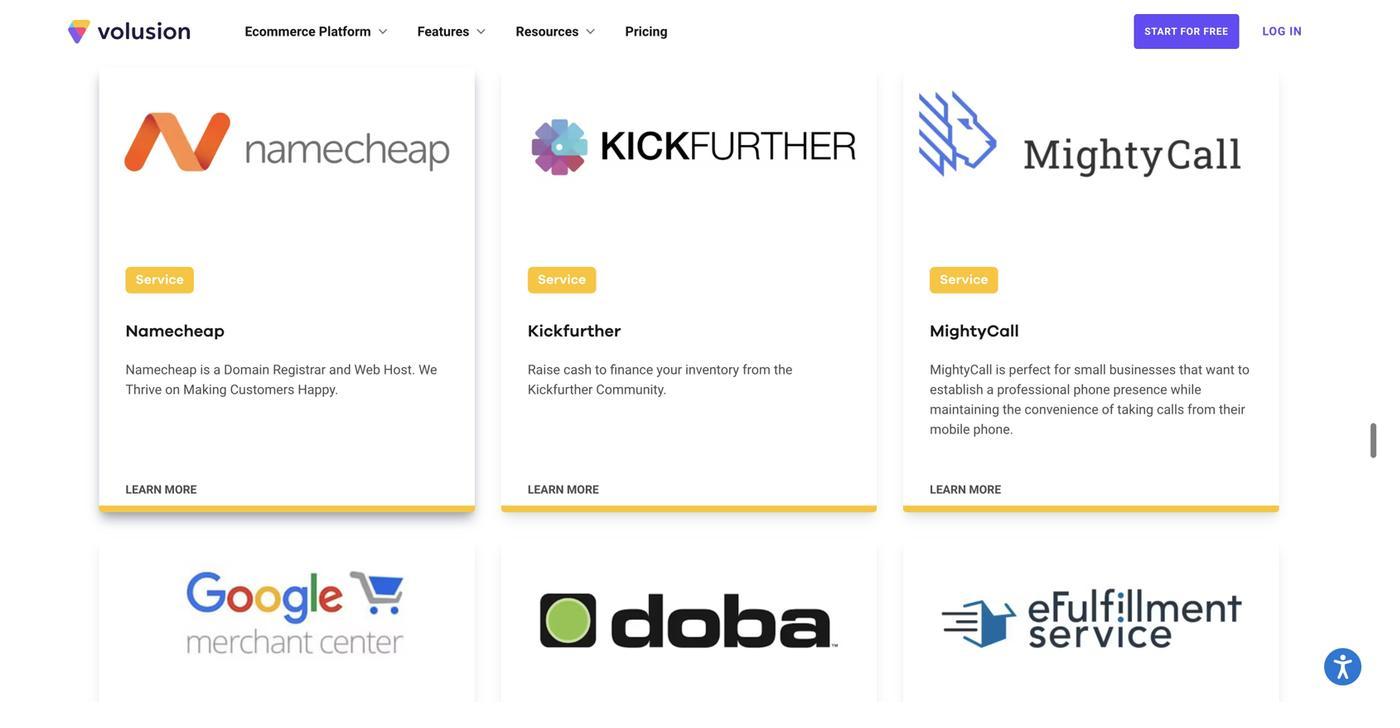 Task type: describe. For each thing, give the bounding box(es) containing it.
maintaining
[[930, 402, 1000, 417]]

namecheap for namecheap is a domain registrar and web host. we thrive on making customers happy.
[[126, 362, 197, 378]]

free
[[1204, 26, 1229, 37]]

features button
[[418, 22, 489, 41]]

we
[[419, 362, 437, 378]]

mightycall is perfect for small businesses that want to establish a professional phone presence while maintaining the convenience of taking calls from their mobile phone.
[[930, 362, 1250, 437]]

professional
[[997, 382, 1070, 397]]

businesses
[[1110, 362, 1176, 378]]

their
[[1219, 402, 1246, 417]]

perfect
[[1009, 362, 1051, 378]]

service for mightycall
[[940, 274, 988, 287]]

customers
[[230, 382, 295, 397]]

raise
[[528, 362, 560, 378]]

that
[[1180, 362, 1203, 378]]

want
[[1206, 362, 1235, 378]]

learn more for mightycall
[[930, 483, 1001, 496]]

mightycall image
[[904, 67, 1279, 227]]

on
[[165, 382, 180, 397]]

for
[[1054, 362, 1071, 378]]

ecommerce
[[245, 24, 316, 39]]

more for namecheap
[[165, 483, 197, 496]]

learn more button for namecheap
[[126, 482, 197, 498]]

kickfurther image
[[501, 67, 877, 227]]

is for mightycall
[[996, 362, 1006, 378]]

log
[[1263, 24, 1286, 38]]

from inside raise cash to finance your inventory from the kickfurther community.
[[743, 362, 771, 378]]

to inside 'mightycall is perfect for small businesses that want to establish a professional phone presence while maintaining the convenience of taking calls from their mobile phone.'
[[1238, 362, 1250, 378]]

phone
[[1074, 382, 1110, 397]]

features
[[418, 24, 470, 39]]

learn for mightycall
[[930, 483, 966, 496]]

learn more for namecheap
[[126, 483, 197, 496]]

community.
[[596, 382, 667, 397]]

domain
[[224, 362, 270, 378]]

learn more button for mightycall
[[930, 482, 1001, 498]]

doba image
[[501, 539, 877, 699]]

open accessibe: accessibility options, statement and help image
[[1334, 655, 1352, 679]]

registrar
[[273, 362, 326, 378]]

a inside namecheap is a domain registrar and web host. we thrive on making customers happy.
[[213, 362, 221, 378]]

host.
[[384, 362, 415, 378]]

namecheap image
[[99, 67, 475, 227]]

finance
[[610, 362, 653, 378]]

a inside 'mightycall is perfect for small businesses that want to establish a professional phone presence while maintaining the convenience of taking calls from their mobile phone.'
[[987, 382, 994, 397]]

learn for kickfurther
[[528, 483, 564, 496]]

kickfurther inside raise cash to finance your inventory from the kickfurther community.
[[528, 382, 593, 397]]

mobile
[[930, 421, 970, 437]]

for
[[1181, 26, 1201, 37]]

google merchant center image
[[99, 539, 475, 699]]

convenience
[[1025, 402, 1099, 417]]

ecommerce platform
[[245, 24, 371, 39]]

establish
[[930, 382, 984, 397]]



Task type: vqa. For each thing, say whether or not it's contained in the screenshot.
All Features link
no



Task type: locate. For each thing, give the bounding box(es) containing it.
from inside 'mightycall is perfect for small businesses that want to establish a professional phone presence while maintaining the convenience of taking calls from their mobile phone.'
[[1188, 402, 1216, 417]]

kickfurther down raise
[[528, 382, 593, 397]]

namecheap for namecheap
[[126, 323, 225, 340]]

presence
[[1114, 382, 1168, 397]]

2 is from the left
[[996, 362, 1006, 378]]

service
[[136, 274, 184, 287], [538, 274, 586, 287], [940, 274, 988, 287]]

learn more button for kickfurther
[[528, 482, 599, 498]]

service for kickfurther
[[538, 274, 586, 287]]

mightycall for mightycall
[[930, 323, 1019, 340]]

inventory
[[685, 362, 739, 378]]

service for namecheap
[[136, 274, 184, 287]]

log in
[[1263, 24, 1303, 38]]

1 to from the left
[[595, 362, 607, 378]]

namecheap inside namecheap is a domain registrar and web host. we thrive on making customers happy.
[[126, 362, 197, 378]]

learn more
[[126, 11, 197, 25], [126, 483, 197, 496], [528, 483, 599, 496], [930, 483, 1001, 496]]

calls
[[1157, 402, 1185, 417]]

2 kickfurther from the top
[[528, 382, 593, 397]]

resources
[[516, 24, 579, 39]]

0 horizontal spatial a
[[213, 362, 221, 378]]

web
[[354, 362, 380, 378]]

1 horizontal spatial service
[[538, 274, 586, 287]]

of
[[1102, 402, 1114, 417]]

is
[[200, 362, 210, 378], [996, 362, 1006, 378]]

log in link
[[1253, 13, 1313, 50]]

to inside raise cash to finance your inventory from the kickfurther community.
[[595, 362, 607, 378]]

raise cash to finance your inventory from the kickfurther community.
[[528, 362, 793, 397]]

resources button
[[516, 22, 599, 41]]

happy.
[[298, 382, 338, 397]]

from
[[743, 362, 771, 378], [1188, 402, 1216, 417]]

making
[[183, 382, 227, 397]]

and
[[329, 362, 351, 378]]

the up phone.
[[1003, 402, 1021, 417]]

kickfurther up the cash
[[528, 323, 621, 340]]

namecheap is a domain registrar and web host. we thrive on making customers happy.
[[126, 362, 437, 397]]

1 vertical spatial namecheap
[[126, 362, 197, 378]]

1 vertical spatial from
[[1188, 402, 1216, 417]]

is for namecheap
[[200, 362, 210, 378]]

0 vertical spatial from
[[743, 362, 771, 378]]

learn more for kickfurther
[[528, 483, 599, 496]]

1 horizontal spatial the
[[1003, 402, 1021, 417]]

mightycall for mightycall is perfect for small businesses that want to establish a professional phone presence while maintaining the convenience of taking calls from their mobile phone.
[[930, 362, 993, 378]]

1 service from the left
[[136, 274, 184, 287]]

efulfillment service image
[[904, 539, 1279, 699]]

learn more button
[[126, 10, 197, 27], [126, 482, 197, 498], [528, 482, 599, 498], [930, 482, 1001, 498]]

0 vertical spatial the
[[774, 362, 793, 378]]

2 service from the left
[[538, 274, 586, 287]]

0 horizontal spatial from
[[743, 362, 771, 378]]

the right inventory
[[774, 362, 793, 378]]

pricing link
[[625, 22, 668, 41]]

1 is from the left
[[200, 362, 210, 378]]

pricing
[[625, 24, 668, 39]]

start for free link
[[1134, 14, 1240, 49]]

the inside raise cash to finance your inventory from the kickfurther community.
[[774, 362, 793, 378]]

1 vertical spatial mightycall
[[930, 362, 993, 378]]

1 kickfurther from the top
[[528, 323, 621, 340]]

3 service from the left
[[940, 274, 988, 287]]

a up making on the left
[[213, 362, 221, 378]]

mightycall inside 'mightycall is perfect for small businesses that want to establish a professional phone presence while maintaining the convenience of taking calls from their mobile phone.'
[[930, 362, 993, 378]]

is inside 'mightycall is perfect for small businesses that want to establish a professional phone presence while maintaining the convenience of taking calls from their mobile phone.'
[[996, 362, 1006, 378]]

0 vertical spatial mightycall
[[930, 323, 1019, 340]]

start
[[1145, 26, 1178, 37]]

start for free
[[1145, 26, 1229, 37]]

the
[[774, 362, 793, 378], [1003, 402, 1021, 417]]

cash
[[564, 362, 592, 378]]

is inside namecheap is a domain registrar and web host. we thrive on making customers happy.
[[200, 362, 210, 378]]

more for kickfurther
[[567, 483, 599, 496]]

1 horizontal spatial a
[[987, 382, 994, 397]]

0 vertical spatial kickfurther
[[528, 323, 621, 340]]

1 vertical spatial a
[[987, 382, 994, 397]]

0 horizontal spatial service
[[136, 274, 184, 287]]

mightycall
[[930, 323, 1019, 340], [930, 362, 993, 378]]

1 vertical spatial kickfurther
[[528, 382, 593, 397]]

phone.
[[973, 421, 1014, 437]]

platform
[[319, 24, 371, 39]]

2 mightycall from the top
[[930, 362, 993, 378]]

is up making on the left
[[200, 362, 210, 378]]

2 to from the left
[[1238, 362, 1250, 378]]

2 namecheap from the top
[[126, 362, 197, 378]]

1 horizontal spatial is
[[996, 362, 1006, 378]]

1 mightycall from the top
[[930, 323, 1019, 340]]

ecommerce platform button
[[245, 22, 391, 41]]

small
[[1074, 362, 1106, 378]]

from down while
[[1188, 402, 1216, 417]]

namecheap
[[126, 323, 225, 340], [126, 362, 197, 378]]

0 horizontal spatial to
[[595, 362, 607, 378]]

more
[[165, 11, 197, 25], [165, 483, 197, 496], [567, 483, 599, 496], [969, 483, 1001, 496]]

0 horizontal spatial is
[[200, 362, 210, 378]]

1 horizontal spatial from
[[1188, 402, 1216, 417]]

the inside 'mightycall is perfect for small businesses that want to establish a professional phone presence while maintaining the convenience of taking calls from their mobile phone.'
[[1003, 402, 1021, 417]]

2 horizontal spatial service
[[940, 274, 988, 287]]

learn for namecheap
[[126, 483, 162, 496]]

0 horizontal spatial the
[[774, 362, 793, 378]]

taking
[[1118, 402, 1154, 417]]

from right inventory
[[743, 362, 771, 378]]

1 horizontal spatial to
[[1238, 362, 1250, 378]]

your
[[657, 362, 682, 378]]

to right the want
[[1238, 362, 1250, 378]]

0 vertical spatial namecheap
[[126, 323, 225, 340]]

learn
[[126, 11, 162, 25], [126, 483, 162, 496], [528, 483, 564, 496], [930, 483, 966, 496]]

to right the cash
[[595, 362, 607, 378]]

1 namecheap from the top
[[126, 323, 225, 340]]

a
[[213, 362, 221, 378], [987, 382, 994, 397]]

in
[[1290, 24, 1303, 38]]

thrive
[[126, 382, 162, 397]]

0 vertical spatial a
[[213, 362, 221, 378]]

1 vertical spatial the
[[1003, 402, 1021, 417]]

kickfurther
[[528, 323, 621, 340], [528, 382, 593, 397]]

is left perfect
[[996, 362, 1006, 378]]

a up maintaining at the right bottom of page
[[987, 382, 994, 397]]

to
[[595, 362, 607, 378], [1238, 362, 1250, 378]]

while
[[1171, 382, 1202, 397]]

more for mightycall
[[969, 483, 1001, 496]]



